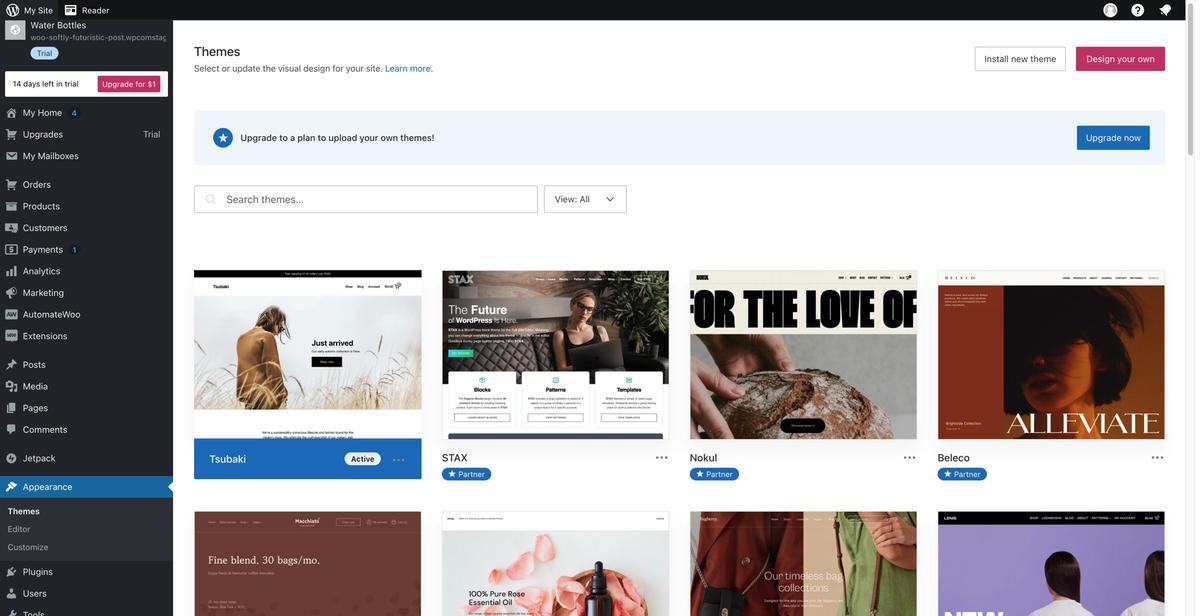 Task type: locate. For each thing, give the bounding box(es) containing it.
0 horizontal spatial partner
[[459, 470, 485, 479]]

to right plan
[[318, 132, 326, 143]]

comments link
[[0, 419, 173, 441]]

3 partner from the left
[[955, 470, 981, 479]]

img image for automatewoo
[[5, 308, 18, 321]]

themes link
[[0, 502, 173, 520]]

partner down 'beleco'
[[955, 470, 981, 479]]

own
[[1138, 53, 1155, 64], [381, 132, 398, 143]]

upgrade left for $1
[[102, 80, 133, 88]]

a
[[290, 132, 295, 143]]

1 horizontal spatial partner
[[707, 470, 733, 479]]

nokul
[[690, 452, 717, 464]]

themes up or
[[194, 44, 240, 59]]

1 vertical spatial my
[[23, 107, 35, 118]]

img image inside extensions link
[[5, 330, 18, 342]]

themes inside themes link
[[8, 506, 40, 516]]

active
[[351, 455, 375, 463]]

1 horizontal spatial partner button
[[690, 468, 739, 481]]

customize
[[8, 542, 48, 552]]

2 vertical spatial my
[[23, 151, 35, 161]]

.
[[431, 63, 433, 74]]

0 vertical spatial my
[[24, 5, 36, 15]]

partner button
[[442, 468, 491, 481], [690, 468, 739, 481], [938, 468, 987, 481]]

trial down woo-
[[37, 49, 52, 58]]

days
[[23, 79, 40, 88]]

1 img image from the top
[[5, 243, 18, 256]]

my for my mailboxes
[[23, 151, 35, 161]]

Search search field
[[227, 186, 537, 212]]

partner button down stax
[[442, 468, 491, 481]]

themes
[[194, 44, 240, 59], [8, 506, 40, 516]]

jetpack link
[[0, 448, 173, 469]]

tsubaki
[[209, 453, 246, 465]]

own left 'themes!'
[[381, 132, 398, 143]]

3 img image from the top
[[5, 330, 18, 342]]

img image inside jetpack link
[[5, 452, 18, 465]]

1 horizontal spatial trial
[[143, 129, 160, 139]]

tsubaki puts the spotlight on your products and your customers.  this theme leverages woocommerce to provide you with intuitive product navigation and the patterns you need to master digital merchandising. image
[[194, 270, 422, 441]]

2 partner from the left
[[707, 470, 733, 479]]

themes up editor
[[8, 506, 40, 516]]

1 vertical spatial themes
[[8, 506, 40, 516]]

None search field
[[194, 182, 538, 216]]

themes inside themes select or update the visual design for your site. learn more .
[[194, 44, 240, 59]]

14 days left in trial
[[13, 79, 78, 88]]

water bottles woo-softly-futuristic-post.wpcomstaging.com
[[31, 20, 196, 42]]

trial down for $1
[[143, 129, 160, 139]]

your right design
[[1118, 53, 1136, 64]]

more options for theme beleco image
[[1150, 450, 1166, 465]]

mailboxes
[[38, 151, 79, 161]]

to
[[279, 132, 288, 143], [318, 132, 326, 143]]

woo-
[[31, 33, 49, 42]]

manage your notifications image
[[1158, 3, 1173, 18]]

upgrade inside button
[[102, 80, 133, 88]]

or
[[222, 63, 230, 74]]

1 horizontal spatial own
[[1138, 53, 1155, 64]]

0 vertical spatial upgrade
[[102, 80, 133, 88]]

0 horizontal spatial own
[[381, 132, 398, 143]]

img image left jetpack
[[5, 452, 18, 465]]

all
[[580, 194, 590, 204]]

my profile image
[[1104, 3, 1118, 17]]

my left home
[[23, 107, 35, 118]]

analytics
[[23, 266, 60, 276]]

img image for payments
[[5, 243, 18, 256]]

4 img image from the top
[[5, 452, 18, 465]]

img image left "payments"
[[5, 243, 18, 256]]

1 partner button from the left
[[442, 468, 491, 481]]

partner down stax
[[459, 470, 485, 479]]

2 horizontal spatial partner button
[[938, 468, 987, 481]]

my left site
[[24, 5, 36, 15]]

nokul is a tasty block wordpress theme that will help your pastries and doughs take center stage and get the attention they deserve. thanks to nokul's seamless design, your website visitors will enjoy adding your products to cart and will keep coming back. image
[[691, 271, 917, 449]]

your
[[1118, 53, 1136, 64], [346, 63, 364, 74], [360, 132, 378, 143]]

upgrade for upgrade for $1
[[102, 80, 133, 88]]

site.
[[366, 63, 383, 74]]

automatewoo
[[23, 309, 81, 320]]

install new theme link
[[975, 47, 1066, 71]]

0 horizontal spatial themes
[[8, 506, 40, 516]]

install new theme
[[985, 53, 1057, 64]]

upgrade to a plan to upload your own themes!
[[241, 132, 435, 143]]

my mailboxes link
[[0, 145, 173, 167]]

my site
[[24, 5, 53, 15]]

1 partner from the left
[[459, 470, 485, 479]]

customers link
[[0, 217, 173, 239]]

partner button down nokul
[[690, 468, 739, 481]]

0 horizontal spatial upgrade
[[102, 80, 133, 88]]

orders link
[[0, 174, 173, 195]]

1
[[73, 245, 76, 254]]

appearance link
[[0, 476, 173, 498]]

2 partner button from the left
[[690, 468, 739, 481]]

1 vertical spatial upgrade
[[241, 132, 277, 143]]

bottles
[[57, 20, 86, 30]]

pages link
[[0, 397, 173, 419]]

products link
[[0, 195, 173, 217]]

img image for extensions
[[5, 330, 18, 342]]

2 horizontal spatial partner
[[955, 470, 981, 479]]

0 vertical spatial trial
[[37, 49, 52, 58]]

media link
[[0, 376, 173, 397]]

3 partner button from the left
[[938, 468, 987, 481]]

1 horizontal spatial upgrade
[[241, 132, 277, 143]]

0 vertical spatial themes
[[194, 44, 240, 59]]

your right for
[[346, 63, 364, 74]]

own right design
[[1138, 53, 1155, 64]]

more options for theme tsubaki image
[[391, 453, 406, 468]]

install
[[985, 53, 1009, 64]]

update
[[232, 63, 260, 74]]

1 horizontal spatial to
[[318, 132, 326, 143]]

new
[[1011, 53, 1028, 64]]

upgrade left a
[[241, 132, 277, 143]]

attar is a minimal, product-oriented theme. image
[[443, 512, 669, 616]]

1 horizontal spatial themes
[[194, 44, 240, 59]]

partner button for stax
[[442, 468, 491, 481]]

0 horizontal spatial partner button
[[442, 468, 491, 481]]

0 horizontal spatial to
[[279, 132, 288, 143]]

products
[[23, 201, 60, 211]]

users
[[23, 588, 47, 599]]

img image
[[5, 243, 18, 256], [5, 308, 18, 321], [5, 330, 18, 342], [5, 452, 18, 465]]

img image left 'extensions'
[[5, 330, 18, 342]]

my down the upgrades
[[23, 151, 35, 161]]

img image inside automatewoo link
[[5, 308, 18, 321]]

partner
[[459, 470, 485, 479], [707, 470, 733, 479], [955, 470, 981, 479]]

help image
[[1131, 3, 1146, 18]]

2 img image from the top
[[5, 308, 18, 321]]

my
[[24, 5, 36, 15], [23, 107, 35, 118], [23, 151, 35, 161]]

trial
[[37, 49, 52, 58], [143, 129, 160, 139]]

partner for stax
[[459, 470, 485, 479]]

learn more link
[[385, 63, 431, 74]]

to left a
[[279, 132, 288, 143]]

partner down nokul
[[707, 470, 733, 479]]

beleco
[[938, 452, 970, 464]]

partner button down 'beleco'
[[938, 468, 987, 481]]

jetpack
[[23, 453, 56, 463]]

water
[[31, 20, 55, 30]]

0 horizontal spatial trial
[[37, 49, 52, 58]]

0 vertical spatial own
[[1138, 53, 1155, 64]]

2 to from the left
[[318, 132, 326, 143]]

img image left automatewoo on the bottom left of page
[[5, 308, 18, 321]]

1 to from the left
[[279, 132, 288, 143]]

marketing link
[[0, 282, 173, 304]]

design your own button
[[1076, 47, 1166, 71]]



Task type: describe. For each thing, give the bounding box(es) containing it.
attract loyal customers to your personal-care brand with the lovely beleco theme for woocommerce. the minimal design of beleco has a subtle ambiance ideal for beauty and skincare products. image
[[939, 271, 1165, 449]]

4
[[72, 109, 77, 117]]

learn more
[[385, 63, 431, 74]]

my mailboxes
[[23, 151, 79, 161]]

img image for jetpack
[[5, 452, 18, 465]]

for
[[333, 63, 344, 74]]

design
[[1087, 53, 1115, 64]]

customers
[[23, 222, 68, 233]]

pages
[[23, 403, 48, 413]]

in trial
[[56, 79, 78, 88]]

orders
[[23, 179, 51, 190]]

design
[[303, 63, 330, 74]]

automatewoo link
[[0, 304, 173, 325]]

upgrade now
[[1086, 132, 1141, 143]]

14
[[13, 79, 21, 88]]

upgrade for $1
[[102, 80, 156, 88]]

view:
[[555, 194, 577, 204]]

my for my home
[[23, 107, 35, 118]]

stax is a premium block theme for the wordpress full-site editor. the design is clean, versatile, and totally customizable. additionally, the setup wizard provides a super simple installation process — so your site will appear exactly as the demo within moments of activation. image
[[443, 271, 669, 441]]

view: all button
[[544, 186, 627, 289]]

editor
[[8, 524, 30, 534]]

upgrades
[[23, 129, 63, 139]]

design your own
[[1087, 53, 1155, 64]]

visual
[[278, 63, 301, 74]]

the macchiato theme is ideal for artisan storefronts. you offer exceptional products you make with care. showcase your products in a theme designed for stores with a smaller inventory that changes regularly. image
[[195, 512, 421, 616]]

editor link
[[0, 520, 173, 538]]

stax
[[442, 452, 468, 464]]

site
[[38, 5, 53, 15]]

appearance
[[23, 482, 72, 492]]

reader
[[82, 5, 109, 15]]

left
[[42, 79, 54, 88]]

upgrade now link
[[1078, 126, 1150, 150]]

my home
[[23, 107, 62, 118]]

plugins
[[23, 567, 53, 577]]

themes!
[[400, 132, 435, 143]]

plan
[[298, 132, 315, 143]]

more options for theme stax image
[[654, 450, 670, 465]]

comments
[[23, 424, 67, 435]]

keep all the attention on your fashionable products when you build your store with the ultramodern lenis theme. image
[[939, 512, 1165, 616]]

for $1
[[135, 80, 156, 88]]

1 vertical spatial own
[[381, 132, 398, 143]]

analytics link
[[0, 260, 173, 282]]

posts link
[[0, 354, 173, 376]]

partner for nokul
[[707, 470, 733, 479]]

partner for beleco
[[955, 470, 981, 479]]

post.wpcomstaging.com
[[108, 33, 196, 42]]

users link
[[0, 583, 173, 604]]

home
[[38, 107, 62, 118]]

upgrade for upgrade to a plan to upload your own themes!
[[241, 132, 277, 143]]

view: all
[[555, 194, 590, 204]]

the
[[263, 63, 276, 74]]

themes for themes select or update the visual design for your site. learn more .
[[194, 44, 240, 59]]

reader link
[[58, 0, 115, 20]]

your inside themes select or update the visual design for your site. learn more .
[[346, 63, 364, 74]]

themes select or update the visual design for your site. learn more .
[[194, 44, 433, 74]]

softly-
[[49, 33, 72, 42]]

plugins link
[[0, 561, 173, 583]]

more options for theme nokul image
[[902, 450, 918, 465]]

attract customers to your store with the chic bagberry theme. if you sell purses, handbags, clothing, jewelry, or accessories, bagberry is the perfect theme to show them off. image
[[691, 512, 917, 616]]

extensions link
[[0, 325, 173, 347]]

your right the upload
[[360, 132, 378, 143]]

own inside design your own button
[[1138, 53, 1155, 64]]

posts
[[23, 359, 46, 370]]

theme
[[1031, 53, 1057, 64]]

partner button for beleco
[[938, 468, 987, 481]]

your inside button
[[1118, 53, 1136, 64]]

media
[[23, 381, 48, 391]]

marketing
[[23, 287, 64, 298]]

my site link
[[0, 0, 58, 20]]

futuristic-
[[72, 33, 108, 42]]

customize link
[[0, 538, 173, 556]]

upgrade for $1 button
[[98, 76, 160, 92]]

extensions
[[23, 331, 67, 341]]

open search image
[[203, 182, 219, 216]]

payments
[[23, 244, 63, 255]]

select
[[194, 63, 219, 74]]

my for my site
[[24, 5, 36, 15]]

partner button for nokul
[[690, 468, 739, 481]]

themes for themes
[[8, 506, 40, 516]]

1 vertical spatial trial
[[143, 129, 160, 139]]

upload
[[329, 132, 357, 143]]



Task type: vqa. For each thing, say whether or not it's contained in the screenshot.
second TASK COMPLETE "icon" from the bottom of the the launchpad checklist element
no



